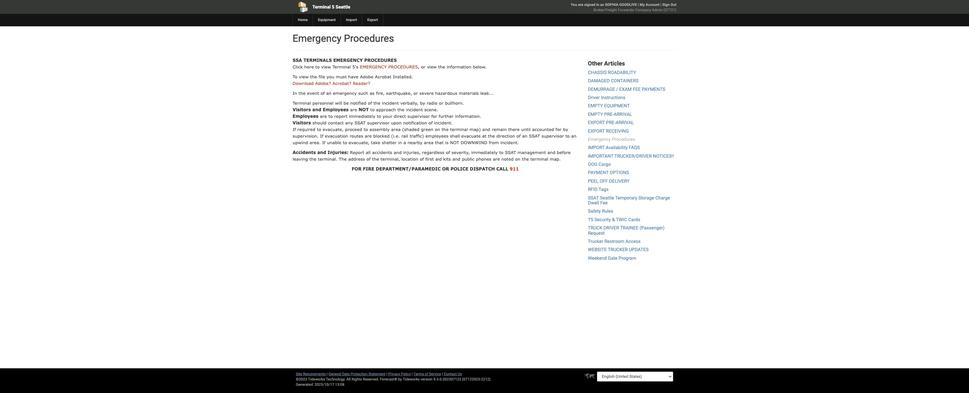 Task type: vqa. For each thing, say whether or not it's contained in the screenshot.
the middle "be"
no



Task type: describe. For each thing, give the bounding box(es) containing it.
export
[[367, 18, 378, 22]]

2 horizontal spatial supervisor
[[542, 134, 564, 139]]

are inside "report all accidents and injuries, regardless of severity, immediately to ssat management and before leaving the terminal. the address of the terminal, location of first aid kits and public phones are noted on the terminal map."
[[493, 157, 500, 162]]

scene.
[[425, 107, 438, 112]]

as inside 'you are signed in as sophia goodlive | my account | sign out broker/freight forwarder company admin (57721)'
[[601, 3, 604, 7]]

chassis roadability link
[[588, 70, 637, 75]]

0 horizontal spatial employees
[[293, 114, 319, 119]]

to up before
[[566, 134, 570, 139]]

0 vertical spatial if
[[293, 127, 296, 132]]

0 horizontal spatial for
[[432, 114, 437, 119]]

9.5.0.202307122
[[434, 378, 461, 382]]

1 visitors from the top
[[293, 107, 311, 112]]

your
[[383, 114, 392, 119]]

general
[[329, 373, 341, 377]]

contact
[[444, 373, 457, 377]]

0 vertical spatial incident.
[[434, 120, 453, 126]]

earthquake,
[[386, 91, 412, 96]]

privacy policy link
[[388, 373, 411, 377]]

the down management
[[522, 157, 529, 162]]

shall
[[450, 134, 460, 139]]

direction
[[497, 134, 515, 139]]

1 vertical spatial if
[[320, 134, 324, 139]]

2 horizontal spatial an
[[571, 134, 577, 139]]

the down accidents
[[372, 157, 379, 162]]

payments
[[642, 87, 666, 92]]

terminal for 5
[[313, 4, 331, 10]]

and down personnel
[[313, 107, 321, 112]]

2 visitors from the top
[[293, 120, 311, 126]]

first
[[426, 157, 434, 162]]

and up terminal.
[[317, 150, 326, 155]]

0 horizontal spatial supervisor
[[367, 120, 390, 126]]

truck
[[588, 226, 603, 231]]

0 horizontal spatial or
[[414, 91, 418, 96]]

of right event
[[321, 91, 325, 96]]

forecast®
[[380, 378, 397, 382]]

safety
[[588, 209, 601, 214]]

| left general
[[327, 373, 328, 377]]

truck driver trainee (passenger) request link
[[588, 226, 665, 236]]

report
[[334, 114, 348, 119]]

and up map.
[[548, 150, 556, 155]]

to down evacuation
[[343, 140, 347, 145]]

information.
[[455, 114, 482, 119]]

traffic)
[[410, 134, 424, 139]]

| up tideworks
[[412, 373, 413, 377]]

| up forecast® at the bottom left of page
[[387, 373, 387, 377]]

gate
[[608, 256, 618, 261]]

website
[[588, 247, 607, 253]]

of inside site requirements | general data protection statement | privacy policy | terms of service | contact us ©2023 tideworks technology. all rights reserved. forecast® by tideworks version 9.5.0.202307122 (07122023-2212) generated: 2023/10/17 13:08
[[425, 373, 428, 377]]

equipment link
[[313, 14, 341, 26]]

for
[[352, 166, 362, 172]]

bullhorn.
[[445, 101, 464, 106]]

the right the in
[[299, 91, 306, 96]]

to view the file you must have adobe acrobat installed. download adobe? acrobat? reader?
[[293, 74, 413, 86]]

upon
[[391, 120, 402, 126]]

0 vertical spatial procedures
[[344, 33, 394, 44]]

of down all
[[367, 157, 371, 162]]

company
[[636, 8, 651, 12]]

0 vertical spatial incident
[[382, 101, 399, 106]]

verbally,
[[401, 101, 419, 106]]

to inside ssa terminals emergency procedures click here to view terminal 5's emergency procedures , or view the information below.
[[316, 64, 320, 70]]

the down 'fire,'
[[374, 101, 381, 106]]

before
[[557, 150, 571, 155]]

there
[[509, 127, 520, 132]]

in
[[293, 91, 297, 96]]

1 horizontal spatial view
[[321, 64, 331, 70]]

0 horizontal spatial an
[[326, 91, 332, 96]]

0 vertical spatial by
[[420, 101, 425, 106]]

required
[[298, 127, 316, 132]]

terminals
[[304, 58, 332, 63]]

import availability faqs link
[[588, 145, 640, 150]]

evacuation
[[325, 134, 348, 139]]

of right notified
[[368, 101, 372, 106]]

13:08
[[335, 383, 344, 387]]

on inside "report all accidents and injuries, regardless of severity, immediately to ssat management and before leaving the terminal. the address of the terminal, location of first aid kits and public phones are noted on the terminal map."
[[515, 157, 521, 162]]

1 vertical spatial pre-
[[606, 120, 616, 125]]

important
[[588, 154, 614, 159]]

ssat seattle temporary storage charge dwell fee link
[[588, 195, 670, 206]]

to up contact
[[329, 114, 333, 119]]

admin
[[652, 8, 663, 12]]

/
[[616, 87, 618, 92]]

terminal.
[[318, 157, 338, 162]]

driver instructions link
[[588, 95, 626, 100]]

file
[[319, 74, 325, 79]]

to down should
[[317, 127, 321, 132]]

ssa
[[293, 58, 302, 63]]

0 vertical spatial procedures
[[364, 58, 397, 63]]

roadability
[[608, 70, 637, 75]]

request
[[588, 231, 605, 236]]

weekend
[[588, 256, 607, 261]]

2023/10/17
[[315, 383, 334, 387]]

important trucker/driver notices!! link
[[588, 154, 674, 159]]

1 export from the top
[[588, 120, 605, 125]]

tideworks
[[403, 378, 420, 382]]

(i.e.
[[391, 134, 400, 139]]

or inside terminal personnel will be notified of the incident verbally, by radio or bullhorn. visitors and employees are not to approach the incident scene. employees are to report immediately to your direct supervisor for further information. visitors should contact any ssat supervisor upon notification of incident. if required to evacuate, proceed to assembly area (shaded green on the terminal map) and remain there until accounted for by supervision. if evacuation routes are blocked (i.e. rail traffic) employees shall evacuate at the direction of an ssat supervisor to an upwind area. if unable to evacuate, take shelter in a nearby area that is not downwind from incident.
[[439, 101, 444, 106]]

program
[[619, 256, 637, 261]]

trucker restroom access link
[[588, 239, 641, 244]]

public
[[462, 157, 475, 162]]

1 vertical spatial emergency
[[360, 64, 387, 70]]

acrobat
[[375, 74, 392, 79]]

here
[[304, 64, 314, 70]]

dwell
[[588, 200, 599, 206]]

delivery
[[609, 179, 630, 184]]

fire,
[[376, 91, 385, 96]]

2 horizontal spatial view
[[427, 64, 437, 70]]

damaged
[[588, 78, 610, 83]]

fire
[[363, 166, 375, 172]]

peel off delivery link
[[588, 179, 630, 184]]

1 horizontal spatial employees
[[323, 107, 349, 112]]

5's
[[352, 64, 359, 70]]

are up take
[[365, 134, 372, 139]]

0 vertical spatial pre-
[[604, 112, 614, 117]]

emergency
[[333, 91, 357, 96]]

home link
[[293, 14, 313, 26]]

us
[[458, 373, 462, 377]]

ssa terminals emergency procedures click here to view terminal 5's emergency procedures , or view the information below.
[[293, 58, 487, 70]]

and up terminal,
[[394, 150, 402, 155]]

terminal 5 seattle link
[[293, 0, 447, 14]]

and down severity,
[[453, 157, 461, 162]]

immediately inside terminal personnel will be notified of the incident verbally, by radio or bullhorn. visitors and employees are not to approach the incident scene. employees are to report immediately to your direct supervisor for further information. visitors should contact any ssat supervisor upon notification of incident. if required to evacuate, proceed to assembly area (shaded green on the terminal map) and remain there until accounted for by supervision. if evacuation routes are blocked (i.e. rail traffic) employees shall evacuate at the direction of an ssat supervisor to an upwind area. if unable to evacuate, take shelter in a nearby area that is not downwind from incident.
[[349, 114, 376, 119]]

faqs
[[629, 145, 640, 150]]

cargo
[[599, 162, 611, 167]]

should
[[313, 120, 327, 126]]

home
[[298, 18, 308, 22]]

2 vertical spatial if
[[322, 140, 326, 145]]

download adobe? acrobat? reader? link
[[293, 81, 370, 86]]

and up at in the top of the page
[[483, 127, 491, 132]]

demurrage / exam fee payments link
[[588, 87, 666, 92]]

1 horizontal spatial for
[[556, 127, 562, 132]]

aid
[[436, 157, 442, 162]]

adobe?
[[315, 81, 331, 86]]

off
[[600, 179, 608, 184]]

to inside "report all accidents and injuries, regardless of severity, immediately to ssat management and before leaving the terminal. the address of the terminal, location of first aid kits and public phones are noted on the terminal map."
[[499, 150, 504, 155]]

below.
[[473, 64, 487, 70]]

fee
[[601, 200, 608, 206]]

leaving
[[293, 157, 308, 162]]

data
[[342, 373, 350, 377]]

of left first
[[420, 157, 424, 162]]

import link
[[341, 14, 362, 26]]

| left my
[[638, 3, 639, 7]]

to left the approach
[[370, 107, 375, 112]]

on inside terminal personnel will be notified of the incident verbally, by radio or bullhorn. visitors and employees are not to approach the incident scene. employees are to report immediately to your direct supervisor for further information. visitors should contact any ssat supervisor upon notification of incident. if required to evacuate, proceed to assembly area (shaded green on the terminal map) and remain there until accounted for by supervision. if evacuation routes are blocked (i.e. rail traffic) employees shall evacuate at the direction of an ssat supervisor to an upwind area. if unable to evacuate, take shelter in a nearby area that is not downwind from incident.
[[435, 127, 440, 132]]

1 vertical spatial arrival
[[616, 120, 634, 125]]

terminal 5 seattle
[[313, 4, 350, 10]]

direct
[[394, 114, 406, 119]]

1 vertical spatial incident.
[[501, 140, 519, 145]]

driver
[[588, 95, 600, 100]]

supervision.
[[293, 134, 319, 139]]

notification
[[403, 120, 427, 126]]

the up employees
[[442, 127, 449, 132]]

articles
[[604, 60, 625, 67]]

other
[[588, 60, 603, 67]]

ssat inside "report all accidents and injuries, regardless of severity, immediately to ssat management and before leaving the terminal. the address of the terminal, location of first aid kits and public phones are noted on the terminal map."
[[505, 150, 516, 155]]



Task type: locate. For each thing, give the bounding box(es) containing it.
containers
[[611, 78, 639, 83]]

the up from
[[488, 134, 495, 139]]

0 vertical spatial area
[[391, 127, 401, 132]]

area.
[[310, 140, 321, 145]]

hazardous
[[435, 91, 458, 96]]

to up noted
[[499, 150, 504, 155]]

evacuate,
[[323, 127, 344, 132], [349, 140, 370, 145]]

oog cargo link
[[588, 162, 611, 167]]

0 horizontal spatial procedures
[[344, 33, 394, 44]]

1 vertical spatial procedures
[[388, 64, 418, 70]]

seattle inside other articles chassis roadability damaged containers demurrage / exam fee payments driver instructions empty equipment empty pre-arrival export pre-arrival export receiving emergency procedures import availability faqs important trucker/driver notices!! oog cargo payment options peel off delivery rfid tags ssat seattle temporary storage charge dwell fee safety rules t5 security & twic cards truck driver trainee (passenger) request trucker restroom access website trucker updates weekend gate program
[[600, 195, 614, 201]]

further
[[439, 114, 454, 119]]

1 vertical spatial for
[[556, 127, 562, 132]]

seattle right '5'
[[336, 4, 350, 10]]

0 vertical spatial arrival
[[614, 112, 632, 117]]

phones
[[476, 157, 492, 162]]

on right noted
[[515, 157, 521, 162]]

demurrage
[[588, 87, 615, 92]]

2 export from the top
[[588, 128, 605, 134]]

0 horizontal spatial on
[[435, 127, 440, 132]]

1 vertical spatial in
[[398, 140, 402, 145]]

911
[[510, 166, 519, 172]]

in left a
[[398, 140, 402, 145]]

technology.
[[326, 378, 346, 382]]

procedures
[[364, 58, 397, 63], [388, 64, 418, 70]]

management
[[518, 150, 546, 155]]

all
[[347, 378, 351, 382]]

1 vertical spatial procedures
[[612, 137, 636, 142]]

if up 'area.'
[[320, 134, 324, 139]]

report
[[350, 150, 364, 155]]

2 vertical spatial or
[[439, 101, 444, 106]]

1 horizontal spatial or
[[421, 64, 426, 70]]

1 vertical spatial employees
[[293, 114, 319, 119]]

export up import
[[588, 128, 605, 134]]

export
[[588, 120, 605, 125], [588, 128, 605, 134]]

temporary
[[616, 195, 638, 201]]

view inside "to view the file you must have adobe acrobat installed. download adobe? acrobat? reader?"
[[299, 74, 309, 79]]

immediately inside "report all accidents and injuries, regardless of severity, immediately to ssat management and before leaving the terminal. the address of the terminal, location of first aid kits and public phones are noted on the terminal map."
[[471, 150, 498, 155]]

0 vertical spatial empty
[[588, 103, 603, 109]]

receiving
[[606, 128, 629, 134]]

1 horizontal spatial terminal
[[313, 4, 331, 10]]

view right the ',' at left
[[427, 64, 437, 70]]

for right accounted
[[556, 127, 562, 132]]

of up kits
[[446, 150, 450, 155]]

adobe
[[360, 74, 374, 79]]

from
[[489, 140, 499, 145]]

are up should
[[320, 114, 327, 119]]

0 vertical spatial export
[[588, 120, 605, 125]]

to left your
[[377, 114, 381, 119]]

1 horizontal spatial immediately
[[471, 150, 498, 155]]

1 vertical spatial seattle
[[600, 195, 614, 201]]

1 vertical spatial evacuate,
[[349, 140, 370, 145]]

as
[[601, 3, 604, 7], [370, 91, 375, 96]]

procedures down export link
[[344, 33, 394, 44]]

1 horizontal spatial not
[[450, 140, 459, 145]]

notices!!
[[653, 154, 674, 159]]

employees up required
[[293, 114, 319, 119]]

tags
[[599, 187, 609, 192]]

0 vertical spatial seattle
[[336, 4, 350, 10]]

0 vertical spatial not
[[359, 107, 369, 112]]

0 horizontal spatial incident.
[[434, 120, 453, 126]]

1 vertical spatial terminal
[[531, 157, 549, 162]]

1 horizontal spatial on
[[515, 157, 521, 162]]

1 vertical spatial visitors
[[293, 120, 311, 126]]

1 horizontal spatial seattle
[[600, 195, 614, 201]]

if right 'area.'
[[322, 140, 326, 145]]

2 vertical spatial terminal
[[293, 101, 311, 106]]

statement
[[369, 373, 386, 377]]

terminal inside ssa terminals emergency procedures click here to view terminal 5's emergency procedures , or view the information below.
[[333, 64, 351, 70]]

as left 'fire,'
[[370, 91, 375, 96]]

to right proceed
[[364, 127, 368, 132]]

incident up the approach
[[382, 101, 399, 106]]

2 horizontal spatial terminal
[[333, 64, 351, 70]]

trucker
[[588, 239, 604, 244]]

0 horizontal spatial in
[[398, 140, 402, 145]]

terminal down the in
[[293, 101, 311, 106]]

terminal inside terminal personnel will be notified of the incident verbally, by radio or bullhorn. visitors and employees are not to approach the incident scene. employees are to report immediately to your direct supervisor for further information. visitors should contact any ssat supervisor upon notification of incident. if required to evacuate, proceed to assembly area (shaded green on the terminal map) and remain there until accounted for by supervision. if evacuation routes are blocked (i.e. rail traffic) employees shall evacuate at the direction of an ssat supervisor to an upwind area. if unable to evacuate, take shelter in a nearby area that is not downwind from incident.
[[450, 127, 468, 132]]

in inside terminal personnel will be notified of the incident verbally, by radio or bullhorn. visitors and employees are not to approach the incident scene. employees are to report immediately to your direct supervisor for further information. visitors should contact any ssat supervisor upon notification of incident. if required to evacuate, proceed to assembly area (shaded green on the terminal map) and remain there until accounted for by supervision. if evacuation routes are blocked (i.e. rail traffic) employees shall evacuate at the direction of an ssat supervisor to an upwind area. if unable to evacuate, take shelter in a nearby area that is not downwind from incident.
[[398, 140, 402, 145]]

area down employees
[[424, 140, 434, 145]]

0 horizontal spatial area
[[391, 127, 401, 132]]

rfid
[[588, 187, 598, 192]]

1 horizontal spatial by
[[420, 101, 425, 106]]

not
[[359, 107, 369, 112], [450, 140, 459, 145]]

assembly
[[370, 127, 390, 132]]

1 horizontal spatial an
[[522, 134, 528, 139]]

supervisor down accounted
[[542, 134, 564, 139]]

0 horizontal spatial incident
[[382, 101, 399, 106]]

chassis
[[588, 70, 607, 75]]

shelter
[[382, 140, 397, 145]]

2 horizontal spatial by
[[563, 127, 569, 132]]

1 horizontal spatial supervisor
[[408, 114, 430, 119]]

2 empty from the top
[[588, 112, 603, 117]]

1 horizontal spatial incident
[[406, 107, 423, 112]]

emergency up "adobe"
[[360, 64, 387, 70]]

0 vertical spatial evacuate,
[[323, 127, 344, 132]]

goodlive
[[620, 3, 637, 7]]

of down there
[[517, 134, 521, 139]]

seattle down tags
[[600, 195, 614, 201]]

take
[[371, 140, 381, 145]]

the left file at the left top
[[310, 74, 317, 79]]

terminal inside terminal personnel will be notified of the incident verbally, by radio or bullhorn. visitors and employees are not to approach the incident scene. employees are to report immediately to your direct supervisor for further information. visitors should contact any ssat supervisor upon notification of incident. if required to evacuate, proceed to assembly area (shaded green on the terminal map) and remain there until accounted for by supervision. if evacuation routes are blocked (i.e. rail traffic) employees shall evacuate at the direction of an ssat supervisor to an upwind area. if unable to evacuate, take shelter in a nearby area that is not downwind from incident.
[[293, 101, 311, 106]]

incident. down further
[[434, 120, 453, 126]]

1 vertical spatial on
[[515, 157, 521, 162]]

procedures down 'receiving'
[[612, 137, 636, 142]]

emergency inside other articles chassis roadability damaged containers demurrage / exam fee payments driver instructions empty equipment empty pre-arrival export pre-arrival export receiving emergency procedures import availability faqs important trucker/driver notices!! oog cargo payment options peel off delivery rfid tags ssat seattle temporary storage charge dwell fee safety rules t5 security & twic cards truck driver trainee (passenger) request trucker restroom access website trucker updates weekend gate program
[[588, 137, 611, 142]]

service
[[429, 373, 441, 377]]

pre-
[[604, 112, 614, 117], [606, 120, 616, 125]]

at
[[482, 134, 487, 139]]

1 horizontal spatial incident.
[[501, 140, 519, 145]]

to
[[293, 74, 298, 79]]

incident.
[[434, 120, 453, 126], [501, 140, 519, 145]]

as up the broker/freight
[[601, 3, 604, 7]]

visitors down the in
[[293, 107, 311, 112]]

1 horizontal spatial as
[[601, 3, 604, 7]]

equipment
[[318, 18, 336, 22]]

or right 'radio'
[[439, 101, 444, 106]]

0 vertical spatial for
[[432, 114, 437, 119]]

on
[[435, 127, 440, 132], [515, 157, 521, 162]]

the left information at the top
[[438, 64, 445, 70]]

ssat down 'until'
[[529, 134, 540, 139]]

contact us link
[[444, 373, 462, 377]]

incident down verbally,
[[406, 107, 423, 112]]

by left 'radio'
[[420, 101, 425, 106]]

if left required
[[293, 127, 296, 132]]

accidents and injuries:
[[293, 150, 349, 155]]

rights
[[352, 378, 362, 382]]

0 vertical spatial as
[[601, 3, 604, 7]]

0 horizontal spatial by
[[398, 378, 402, 382]]

for down scene.
[[432, 114, 437, 119]]

2 vertical spatial supervisor
[[542, 134, 564, 139]]

0 vertical spatial emergency
[[293, 33, 342, 44]]

0 vertical spatial or
[[421, 64, 426, 70]]

0 horizontal spatial as
[[370, 91, 375, 96]]

procedures up installed.
[[388, 64, 418, 70]]

on up employees
[[435, 127, 440, 132]]

1 vertical spatial terminal
[[333, 64, 351, 70]]

call
[[497, 166, 509, 172]]

cards
[[629, 217, 641, 222]]

the inside "to view the file you must have adobe acrobat installed. download adobe? acrobat? reader?"
[[310, 74, 317, 79]]

empty down driver
[[588, 103, 603, 109]]

procedures inside other articles chassis roadability damaged containers demurrage / exam fee payments driver instructions empty equipment empty pre-arrival export pre-arrival export receiving emergency procedures import availability faqs important trucker/driver notices!! oog cargo payment options peel off delivery rfid tags ssat seattle temporary storage charge dwell fee safety rules t5 security & twic cards truck driver trainee (passenger) request trucker restroom access website trucker updates weekend gate program
[[612, 137, 636, 142]]

charge
[[656, 195, 670, 201]]

or inside ssa terminals emergency procedures click here to view terminal 5's emergency procedures , or view the information below.
[[421, 64, 426, 70]]

privacy
[[388, 373, 400, 377]]

payment options link
[[588, 170, 629, 176]]

1 vertical spatial export
[[588, 128, 605, 134]]

updates
[[629, 247, 649, 253]]

green
[[421, 127, 434, 132]]

for
[[432, 114, 437, 119], [556, 127, 562, 132]]

emergency up import
[[588, 137, 611, 142]]

site requirements link
[[296, 373, 326, 377]]

and
[[313, 107, 321, 112], [483, 127, 491, 132], [317, 150, 326, 155], [394, 150, 402, 155], [548, 150, 556, 155], [453, 157, 461, 162]]

| up 9.5.0.202307122
[[442, 373, 443, 377]]

(57721)
[[664, 8, 677, 12]]

0 horizontal spatial immediately
[[349, 114, 376, 119]]

terminal down management
[[531, 157, 549, 162]]

seattle inside terminal 5 seattle link
[[336, 4, 350, 10]]

immediately down notified
[[349, 114, 376, 119]]

2 horizontal spatial or
[[439, 101, 444, 106]]

0 horizontal spatial evacuate,
[[323, 127, 344, 132]]

0 vertical spatial emergency
[[333, 58, 363, 63]]

1 horizontal spatial procedures
[[612, 137, 636, 142]]

0 horizontal spatial seattle
[[336, 4, 350, 10]]

pre- down empty equipment link
[[604, 112, 614, 117]]

requirements
[[303, 373, 326, 377]]

evacuate, down the routes
[[349, 140, 370, 145]]

0 vertical spatial supervisor
[[408, 114, 430, 119]]

materials
[[459, 91, 479, 96]]

0 vertical spatial terminal
[[450, 127, 468, 132]]

&
[[612, 217, 615, 222]]

are left noted
[[493, 157, 500, 162]]

pre- down empty pre-arrival link
[[606, 120, 616, 125]]

leak...
[[481, 91, 494, 96]]

1 horizontal spatial emergency
[[588, 137, 611, 142]]

view up the download
[[299, 74, 309, 79]]

not down notified
[[359, 107, 369, 112]]

reader?
[[353, 81, 370, 86]]

or left severe
[[414, 91, 418, 96]]

in the event of an emergency such as fire, earthquake, or severe hazardous materials leak...
[[293, 91, 494, 96]]

1 vertical spatial empty
[[588, 112, 603, 117]]

the up direct at the top left
[[398, 107, 405, 112]]

1 vertical spatial emergency
[[588, 137, 611, 142]]

0 vertical spatial employees
[[323, 107, 349, 112]]

0 horizontal spatial view
[[299, 74, 309, 79]]

terminal up shall
[[450, 127, 468, 132]]

approach
[[376, 107, 396, 112]]

payment
[[588, 170, 609, 176]]

terminal inside "report all accidents and injuries, regardless of severity, immediately to ssat management and before leaving the terminal. the address of the terminal, location of first aid kits and public phones are noted on the terminal map."
[[531, 157, 549, 162]]

trainee
[[620, 226, 639, 231]]

0 vertical spatial in
[[597, 3, 600, 7]]

are down notified
[[350, 107, 357, 112]]

procedures
[[344, 33, 394, 44], [612, 137, 636, 142]]

notified
[[350, 101, 367, 106]]

the inside ssa terminals emergency procedures click here to view terminal 5's emergency procedures , or view the information below.
[[438, 64, 445, 70]]

in
[[597, 3, 600, 7], [398, 140, 402, 145]]

1 vertical spatial incident
[[406, 107, 423, 112]]

1 vertical spatial not
[[450, 140, 459, 145]]

have
[[348, 74, 359, 79]]

0 vertical spatial terminal
[[313, 4, 331, 10]]

view down terminals
[[321, 64, 331, 70]]

empty down empty equipment link
[[588, 112, 603, 117]]

area up the (i.e.
[[391, 127, 401, 132]]

emergency procedures link
[[360, 64, 418, 70]]

must
[[336, 74, 347, 79]]

supervisor up assembly
[[367, 120, 390, 126]]

in inside 'you are signed in as sophia goodlive | my account | sign out broker/freight forwarder company admin (57721)'
[[597, 3, 600, 7]]

not down shall
[[450, 140, 459, 145]]

ssat inside other articles chassis roadability damaged containers demurrage / exam fee payments driver instructions empty equipment empty pre-arrival export pre-arrival export receiving emergency procedures import availability faqs important trucker/driver notices!! oog cargo payment options peel off delivery rfid tags ssat seattle temporary storage charge dwell fee safety rules t5 security & twic cards truck driver trainee (passenger) request trucker restroom access website trucker updates weekend gate program
[[588, 195, 599, 201]]

1 empty from the top
[[588, 103, 603, 109]]

visitors
[[293, 107, 311, 112], [293, 120, 311, 126]]

empty pre-arrival link
[[588, 112, 632, 117]]

visitors up required
[[293, 120, 311, 126]]

1 vertical spatial as
[[370, 91, 375, 96]]

blocked
[[373, 134, 390, 139]]

export up "export receiving" link
[[588, 120, 605, 125]]

| left sign
[[661, 3, 662, 7]]

1 vertical spatial area
[[424, 140, 434, 145]]

are inside 'you are signed in as sophia goodlive | my account | sign out broker/freight forwarder company admin (57721)'
[[578, 3, 584, 7]]

or right the ',' at left
[[421, 64, 426, 70]]

restroom
[[605, 239, 625, 244]]

employees down will
[[323, 107, 349, 112]]

emergency up 5's
[[333, 58, 363, 63]]

1 horizontal spatial area
[[424, 140, 434, 145]]

terminal up must in the left of the page
[[333, 64, 351, 70]]

1 horizontal spatial evacuate,
[[349, 140, 370, 145]]

of up version
[[425, 373, 428, 377]]

terminal for personnel
[[293, 101, 311, 106]]

0 vertical spatial on
[[435, 127, 440, 132]]

incident. down "direction"
[[501, 140, 519, 145]]

ssat up proceed
[[355, 120, 366, 126]]

of
[[321, 91, 325, 96], [368, 101, 372, 106], [429, 120, 433, 126], [517, 134, 521, 139], [446, 150, 450, 155], [367, 157, 371, 162], [420, 157, 424, 162], [425, 373, 428, 377]]

1 vertical spatial supervisor
[[367, 120, 390, 126]]

2 vertical spatial by
[[398, 378, 402, 382]]

are right you
[[578, 3, 584, 7]]

arrival up 'receiving'
[[616, 120, 634, 125]]

view
[[321, 64, 331, 70], [427, 64, 437, 70], [299, 74, 309, 79]]

sophia
[[605, 3, 619, 7]]

by inside site requirements | general data protection statement | privacy policy | terms of service | contact us ©2023 tideworks technology. all rights reserved. forecast® by tideworks version 9.5.0.202307122 (07122023-2212) generated: 2023/10/17 13:08
[[398, 378, 402, 382]]

arrival down equipment
[[614, 112, 632, 117]]

emergency procedures
[[293, 33, 394, 44]]

evacuate, down contact
[[323, 127, 344, 132]]

0 vertical spatial immediately
[[349, 114, 376, 119]]

(07122023-
[[462, 378, 481, 382]]

ssat down rfid
[[588, 195, 599, 201]]

the down accidents and injuries:
[[310, 157, 317, 162]]

oog
[[588, 162, 598, 167]]

0 horizontal spatial emergency
[[293, 33, 342, 44]]

1 horizontal spatial in
[[597, 3, 600, 7]]

0 horizontal spatial not
[[359, 107, 369, 112]]

personnel
[[313, 101, 334, 106]]

in right "signed" on the right top
[[597, 3, 600, 7]]

emergency down "equipment" link
[[293, 33, 342, 44]]

for fire department/paramedic or police dispatch call 911
[[352, 166, 519, 172]]

immediately up phones
[[471, 150, 498, 155]]

by down privacy policy link
[[398, 378, 402, 382]]

of up green
[[429, 120, 433, 126]]



